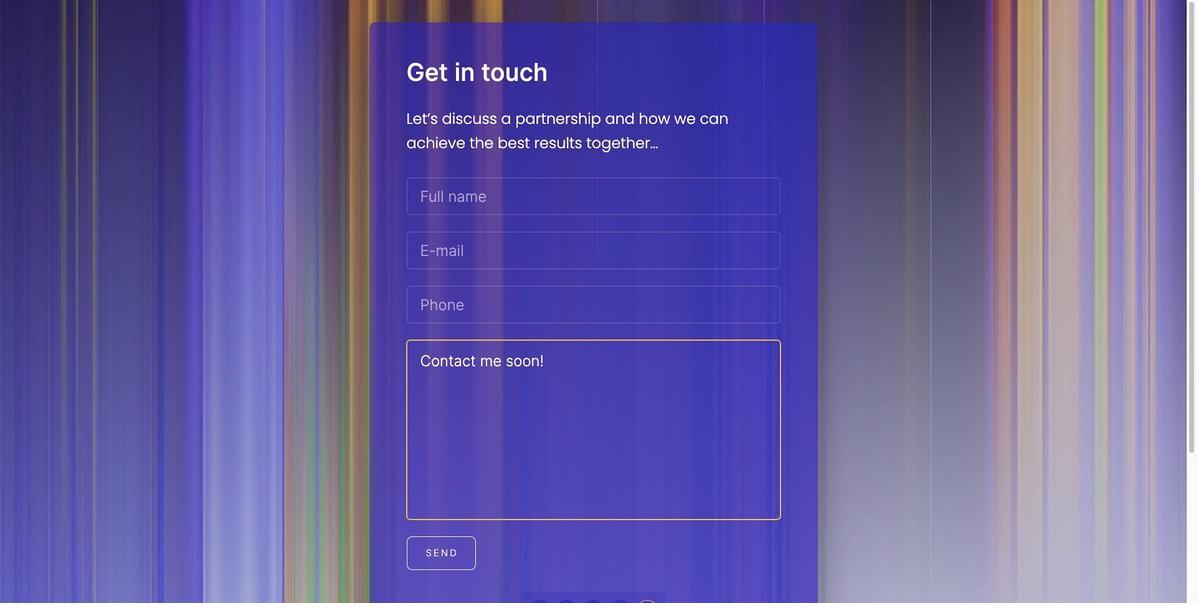 Task type: describe. For each thing, give the bounding box(es) containing it.
Message text field
[[407, 340, 781, 520]]

E-mail email field
[[407, 232, 781, 269]]

Full name text field
[[407, 178, 781, 215]]



Task type: locate. For each thing, give the bounding box(es) containing it.
Phone text field
[[407, 286, 781, 324]]



